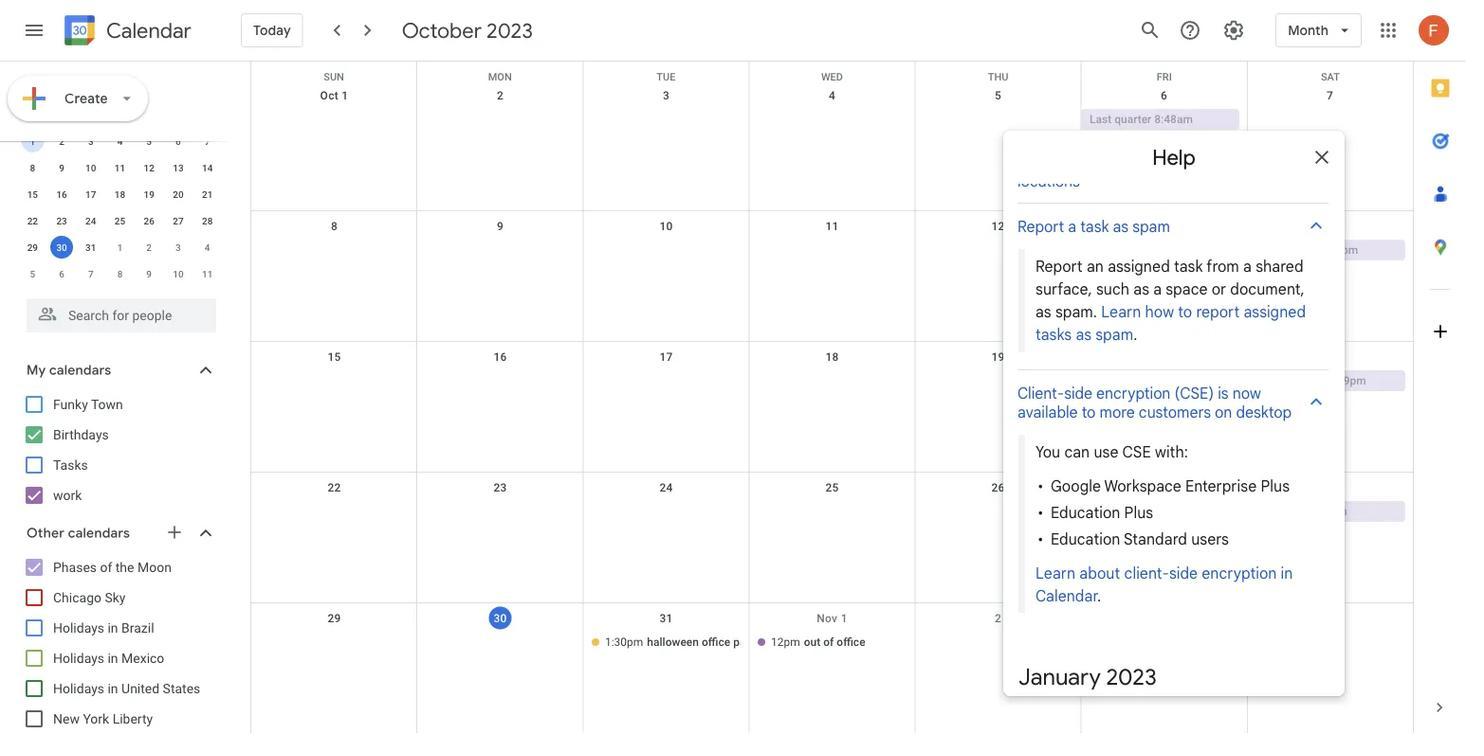 Task type: describe. For each thing, give the bounding box(es) containing it.
mon
[[488, 71, 512, 83]]

16 inside grid
[[493, 351, 507, 364]]

19 element
[[138, 183, 160, 206]]

0 horizontal spatial 7
[[88, 268, 94, 280]]

november 4 element
[[196, 236, 219, 259]]

1 vertical spatial 14
[[1323, 220, 1337, 233]]

1 horizontal spatial of
[[823, 636, 834, 650]]

nov
[[817, 613, 838, 626]]

in for mexico
[[108, 651, 118, 667]]

29 element
[[21, 236, 44, 259]]

1 horizontal spatial 3
[[176, 242, 181, 253]]

1:30pm halloween office party
[[605, 636, 759, 650]]

october
[[402, 17, 482, 44]]

1:30pm
[[605, 636, 643, 650]]

last
[[1090, 113, 1112, 126]]

1 horizontal spatial 7
[[205, 136, 210, 147]]

12pm
[[771, 636, 800, 650]]

31 for 1
[[85, 242, 96, 253]]

14 inside 14 element
[[202, 162, 213, 174]]

21
[[202, 189, 213, 200]]

phases
[[53, 560, 97, 576]]

10:29pm
[[1321, 375, 1366, 388]]

october 2023
[[402, 17, 533, 44]]

3:24pm
[[1309, 505, 1347, 519]]

20 element
[[167, 183, 190, 206]]

16 element
[[50, 183, 73, 206]]

13 inside 13 element
[[173, 162, 184, 174]]

new moon 12:55pm button
[[1247, 240, 1405, 261]]

1 horizontal spatial 5
[[146, 136, 152, 147]]

thu
[[988, 71, 1009, 83]]

8:48am
[[1154, 113, 1193, 126]]

1 vertical spatial 12
[[991, 220, 1005, 233]]

november 2 element
[[138, 236, 160, 259]]

2 office from the left
[[837, 636, 865, 650]]

row containing 1
[[18, 128, 222, 155]]

of inside other calendars list
[[100, 560, 112, 576]]

9 inside grid
[[497, 220, 504, 233]]

new york liberty
[[53, 712, 153, 727]]

my calendars
[[27, 362, 111, 379]]

last quarter 8:48am
[[1090, 113, 1193, 126]]

0 horizontal spatial 27
[[173, 215, 184, 227]]

11 inside grid
[[825, 220, 839, 233]]

new moon 12:55pm
[[1256, 244, 1358, 257]]

Search for people text field
[[38, 299, 205, 333]]

month button
[[1276, 8, 1362, 53]]

tue
[[657, 71, 676, 83]]

10 inside grid
[[659, 220, 673, 233]]

other calendars button
[[4, 519, 235, 549]]

party
[[733, 636, 759, 650]]

10 for november 10 element
[[173, 268, 184, 280]]

25 element
[[109, 210, 131, 232]]

other calendars
[[27, 525, 130, 542]]

fri
[[1157, 71, 1172, 83]]

full
[[1256, 505, 1274, 519]]

30, today element
[[50, 236, 73, 259]]

full moon 3:24pm
[[1256, 505, 1347, 519]]

0 vertical spatial 22
[[27, 215, 38, 227]]

28
[[202, 215, 213, 227]]

town
[[91, 397, 123, 413]]

november 7 element
[[79, 263, 102, 285]]

28 element
[[196, 210, 219, 232]]

19 inside 19 element
[[144, 189, 154, 200]]

tasks
[[53, 458, 88, 473]]

in for united
[[108, 681, 118, 697]]

20
[[173, 189, 184, 200]]

1 inside "element"
[[117, 242, 123, 253]]

in for brazil
[[108, 621, 118, 636]]

grid containing oct 1
[[250, 62, 1413, 735]]

4 inside grid
[[829, 89, 836, 102]]

11 for november 11 element in the left top of the page
[[202, 268, 213, 280]]

holidays for holidays in brazil
[[53, 621, 104, 636]]

0 horizontal spatial 6
[[59, 268, 64, 280]]

5 inside grid
[[995, 89, 1001, 102]]

settings menu image
[[1223, 19, 1245, 42]]

row containing 30
[[251, 604, 1413, 735]]

10 element
[[79, 156, 102, 179]]

24 element
[[79, 210, 102, 232]]

funky
[[53, 397, 88, 413]]

17 element
[[79, 183, 102, 206]]

11 for 11 element
[[115, 162, 125, 174]]

holidays in united states
[[53, 681, 200, 697]]

brazil
[[121, 621, 154, 636]]

mexico
[[121, 651, 164, 667]]

oct
[[320, 89, 339, 102]]

calendar
[[106, 18, 191, 44]]

31 for nov 1
[[659, 613, 673, 626]]

0 vertical spatial 9
[[59, 162, 64, 174]]

out
[[804, 636, 821, 650]]

other
[[27, 525, 65, 542]]

15 element
[[21, 183, 44, 206]]

new for new moon 12:55pm
[[1256, 244, 1278, 257]]

moon
[[137, 560, 172, 576]]

0 vertical spatial 15
[[27, 189, 38, 200]]

sat
[[1321, 71, 1340, 83]]

1 horizontal spatial 26
[[991, 482, 1005, 495]]

7 inside grid
[[1327, 89, 1333, 102]]

1 horizontal spatial 18
[[825, 351, 839, 364]]

november 5 element
[[21, 263, 44, 285]]

0 horizontal spatial 4
[[117, 136, 123, 147]]

30 for 1
[[56, 242, 67, 253]]

my calendars button
[[4, 356, 235, 386]]

1 horizontal spatial 17
[[659, 351, 673, 364]]

1 horizontal spatial 22
[[328, 482, 341, 495]]

november 3 element
[[167, 236, 190, 259]]

moon for full
[[1277, 505, 1306, 519]]

1 inside cell
[[30, 136, 35, 147]]

november 1 element
[[109, 236, 131, 259]]

8 inside "element"
[[117, 268, 123, 280]]

1 right oct
[[342, 89, 348, 102]]

23 element
[[50, 210, 73, 232]]

21 element
[[196, 183, 219, 206]]

holidays in brazil
[[53, 621, 154, 636]]

holidays for holidays in united states
[[53, 681, 104, 697]]

november 6 element
[[50, 263, 73, 285]]

1 horizontal spatial 15
[[328, 351, 341, 364]]



Task type: vqa. For each thing, say whether or not it's contained in the screenshot.


Task type: locate. For each thing, give the bounding box(es) containing it.
7
[[1327, 89, 1333, 102], [205, 136, 210, 147], [88, 268, 94, 280]]

31 up "halloween"
[[659, 613, 673, 626]]

0 horizontal spatial 23
[[56, 215, 67, 227]]

2 vertical spatial 4
[[205, 242, 210, 253]]

liberty
[[112, 712, 153, 727]]

16
[[56, 189, 67, 200], [493, 351, 507, 364]]

1 vertical spatial 7
[[205, 136, 210, 147]]

18 element
[[109, 183, 131, 206]]

31
[[85, 242, 96, 253], [659, 613, 673, 626]]

1 horizontal spatial 9
[[146, 268, 152, 280]]

2 horizontal spatial 4
[[829, 89, 836, 102]]

1 vertical spatial 3
[[88, 136, 94, 147]]

birthdays
[[53, 427, 109, 443]]

31 inside grid
[[659, 613, 673, 626]]

calendars for other calendars
[[68, 525, 130, 542]]

oct 1
[[320, 89, 348, 102]]

holidays up york
[[53, 681, 104, 697]]

halloween
[[647, 636, 699, 650]]

in left brazil
[[108, 621, 118, 636]]

create button
[[8, 76, 148, 121]]

0 vertical spatial of
[[100, 560, 112, 576]]

31 down 24 element
[[85, 242, 96, 253]]

2 horizontal spatial 6
[[1161, 89, 1167, 102]]

office down nov 1 on the bottom right of page
[[837, 636, 865, 650]]

6 down fri
[[1161, 89, 1167, 102]]

of
[[100, 560, 112, 576], [823, 636, 834, 650]]

calendar heading
[[102, 18, 191, 44]]

first quarter 10:29pm button
[[1247, 371, 1405, 392]]

30 for nov 1
[[493, 612, 507, 625]]

new left 12:55pm
[[1256, 244, 1278, 257]]

23
[[56, 215, 67, 227], [493, 482, 507, 495]]

26 inside 26 element
[[144, 215, 154, 227]]

in left united on the left of page
[[108, 681, 118, 697]]

2
[[497, 89, 504, 102], [59, 136, 64, 147], [146, 242, 152, 253], [995, 613, 1001, 626]]

1 vertical spatial 30
[[493, 612, 507, 625]]

1 horizontal spatial 27
[[1157, 482, 1171, 495]]

3 up '10' element
[[88, 136, 94, 147]]

0 vertical spatial 23
[[56, 215, 67, 227]]

4 up 11 element
[[117, 136, 123, 147]]

1 down 25 element
[[117, 242, 123, 253]]

holidays down holidays in brazil
[[53, 651, 104, 667]]

1 horizontal spatial 24
[[659, 482, 673, 495]]

row containing oct 1
[[251, 81, 1413, 211]]

0 horizontal spatial 18
[[115, 189, 125, 200]]

november 9 element
[[138, 263, 160, 285]]

1 vertical spatial calendars
[[68, 525, 130, 542]]

calendars up phases of the moon
[[68, 525, 130, 542]]

holidays in mexico
[[53, 651, 164, 667]]

29 for 1
[[27, 242, 38, 253]]

23 inside grid
[[493, 482, 507, 495]]

new
[[1256, 244, 1278, 257], [53, 712, 80, 727]]

17 inside 17 element
[[85, 189, 96, 200]]

6 down 30, today element
[[59, 268, 64, 280]]

0 horizontal spatial 14
[[202, 162, 213, 174]]

quarter for 10:29pm
[[1281, 375, 1318, 388]]

11
[[115, 162, 125, 174], [825, 220, 839, 233], [202, 268, 213, 280]]

2 horizontal spatial 9
[[497, 220, 504, 233]]

of left the the
[[100, 560, 112, 576]]

moon right "full"
[[1277, 505, 1306, 519]]

sun
[[324, 71, 344, 83]]

12pm out of office
[[771, 636, 865, 650]]

0 vertical spatial 24
[[85, 215, 96, 227]]

7 down 31 element
[[88, 268, 94, 280]]

16 inside row group
[[56, 189, 67, 200]]

0 horizontal spatial 11
[[115, 162, 125, 174]]

4 down 28 element
[[205, 242, 210, 253]]

2 horizontal spatial 5
[[995, 89, 1001, 102]]

1 vertical spatial in
[[108, 651, 118, 667]]

19
[[144, 189, 154, 200], [991, 351, 1005, 364]]

0 vertical spatial 18
[[115, 189, 125, 200]]

22
[[27, 215, 38, 227], [328, 482, 341, 495]]

first quarter 10:29pm
[[1256, 375, 1366, 388]]

10
[[85, 162, 96, 174], [659, 220, 673, 233], [173, 268, 184, 280]]

row group
[[18, 128, 222, 287]]

0 horizontal spatial 9
[[59, 162, 64, 174]]

1 vertical spatial 22
[[328, 482, 341, 495]]

holidays
[[53, 621, 104, 636], [53, 651, 104, 667], [53, 681, 104, 697]]

0 vertical spatial 6
[[1161, 89, 1167, 102]]

2 vertical spatial holidays
[[53, 681, 104, 697]]

1 vertical spatial 10
[[659, 220, 673, 233]]

1 vertical spatial 27
[[1157, 482, 1171, 495]]

the
[[115, 560, 134, 576]]

1 vertical spatial 11
[[825, 220, 839, 233]]

0 horizontal spatial office
[[702, 636, 730, 650]]

1 office from the left
[[702, 636, 730, 650]]

0 vertical spatial 14
[[202, 162, 213, 174]]

25 inside grid
[[825, 482, 839, 495]]

23 inside 23 element
[[56, 215, 67, 227]]

13 element
[[167, 156, 190, 179]]

15
[[27, 189, 38, 200], [328, 351, 341, 364]]

my
[[27, 362, 46, 379]]

office
[[702, 636, 730, 650], [837, 636, 865, 650]]

1 vertical spatial 16
[[493, 351, 507, 364]]

1 vertical spatial 6
[[176, 136, 181, 147]]

14
[[202, 162, 213, 174], [1323, 220, 1337, 233]]

moon for new
[[1281, 244, 1310, 257]]

29 inside grid
[[328, 613, 341, 626]]

12
[[144, 162, 154, 174], [991, 220, 1005, 233]]

2 vertical spatial 6
[[59, 268, 64, 280]]

today
[[253, 22, 291, 39]]

row containing sun
[[251, 62, 1413, 83]]

24
[[85, 215, 96, 227], [659, 482, 673, 495]]

grid
[[250, 62, 1413, 735]]

12:55pm
[[1313, 244, 1358, 257]]

1 horizontal spatial 4
[[205, 242, 210, 253]]

in left "mexico"
[[108, 651, 118, 667]]

3 holidays from the top
[[53, 681, 104, 697]]

7 up 14 element
[[205, 136, 210, 147]]

moon left 12:55pm
[[1281, 244, 1310, 257]]

0 vertical spatial 19
[[144, 189, 154, 200]]

24 inside 24 element
[[85, 215, 96, 227]]

new left york
[[53, 712, 80, 727]]

0 vertical spatial quarter
[[1114, 113, 1152, 126]]

12 element
[[138, 156, 160, 179]]

1 horizontal spatial 29
[[328, 613, 341, 626]]

last quarter 8:48am button
[[1081, 109, 1240, 130]]

2 vertical spatial in
[[108, 681, 118, 697]]

0 horizontal spatial new
[[53, 712, 80, 727]]

0 horizontal spatial 25
[[115, 215, 125, 227]]

31 inside 31 element
[[85, 242, 96, 253]]

2 vertical spatial 9
[[146, 268, 152, 280]]

2 vertical spatial 10
[[173, 268, 184, 280]]

calendars for my calendars
[[49, 362, 111, 379]]

1 vertical spatial 26
[[991, 482, 1005, 495]]

today button
[[241, 8, 303, 53]]

york
[[83, 712, 109, 727]]

of right out
[[823, 636, 834, 650]]

2 horizontal spatial 11
[[825, 220, 839, 233]]

8
[[30, 162, 35, 174], [331, 220, 338, 233], [117, 268, 123, 280]]

14 element
[[196, 156, 219, 179]]

1 vertical spatial new
[[53, 712, 80, 727]]

phases of the moon
[[53, 560, 172, 576]]

row containing 5
[[18, 261, 222, 287]]

moon inside button
[[1281, 244, 1310, 257]]

27 element
[[167, 210, 190, 232]]

3 down 27 element
[[176, 242, 181, 253]]

add other calendars image
[[165, 523, 184, 542]]

1 horizontal spatial 11
[[202, 268, 213, 280]]

11 element
[[109, 156, 131, 179]]

funky town
[[53, 397, 123, 413]]

1 vertical spatial 9
[[497, 220, 504, 233]]

29 inside row group
[[27, 242, 38, 253]]

other calendars list
[[4, 553, 235, 735]]

6 inside grid
[[1161, 89, 1167, 102]]

5 down 29 element
[[30, 268, 35, 280]]

create
[[64, 90, 108, 107]]

quarter for 8:48am
[[1114, 113, 1152, 126]]

my calendars list
[[4, 390, 235, 511]]

27
[[173, 215, 184, 227], [1157, 482, 1171, 495]]

chicago sky
[[53, 590, 126, 606]]

1 horizontal spatial 30
[[493, 612, 507, 625]]

quarter
[[1114, 113, 1152, 126], [1281, 375, 1318, 388]]

moon
[[1281, 244, 1310, 257], [1277, 505, 1306, 519]]

0 horizontal spatial 22
[[27, 215, 38, 227]]

in
[[108, 621, 118, 636], [108, 651, 118, 667], [108, 681, 118, 697]]

1 vertical spatial 24
[[659, 482, 673, 495]]

2 horizontal spatial 8
[[331, 220, 338, 233]]

1 horizontal spatial 14
[[1323, 220, 1337, 233]]

1 vertical spatial 25
[[825, 482, 839, 495]]

7 down sat
[[1327, 89, 1333, 102]]

3 inside grid
[[663, 89, 670, 102]]

1 horizontal spatial 10
[[173, 268, 184, 280]]

0 vertical spatial in
[[108, 621, 118, 636]]

wed
[[821, 71, 843, 83]]

6 up 13 element
[[176, 136, 181, 147]]

None search field
[[0, 291, 235, 333]]

9 inside row
[[146, 268, 152, 280]]

november 11 element
[[196, 263, 219, 285]]

1 in from the top
[[108, 621, 118, 636]]

0 horizontal spatial 17
[[85, 189, 96, 200]]

18
[[115, 189, 125, 200], [825, 351, 839, 364]]

0 vertical spatial calendars
[[49, 362, 111, 379]]

5 up 12 element on the left top of the page
[[146, 136, 152, 147]]

new for new york liberty
[[53, 712, 80, 727]]

26 element
[[138, 210, 160, 232]]

0 horizontal spatial 10
[[85, 162, 96, 174]]

1 horizontal spatial new
[[1256, 244, 1278, 257]]

9
[[59, 162, 64, 174], [497, 220, 504, 233], [146, 268, 152, 280]]

0 vertical spatial 27
[[173, 215, 184, 227]]

24 inside grid
[[659, 482, 673, 495]]

0 horizontal spatial 26
[[144, 215, 154, 227]]

row
[[251, 62, 1413, 83], [251, 81, 1413, 211], [18, 128, 222, 155], [18, 155, 222, 181], [18, 181, 222, 208], [18, 208, 222, 234], [251, 211, 1413, 342], [18, 234, 222, 261], [18, 261, 222, 287], [251, 342, 1413, 473], [251, 473, 1413, 604], [251, 604, 1413, 735]]

3 down tue
[[663, 89, 670, 102]]

10 for '10' element
[[85, 162, 96, 174]]

1 right 'nov' at the right bottom of the page
[[841, 613, 848, 626]]

main drawer image
[[23, 19, 46, 42]]

5 down thu at the top of page
[[995, 89, 1001, 102]]

1 horizontal spatial 12
[[991, 220, 1005, 233]]

row containing 29
[[18, 234, 222, 261]]

cell
[[251, 109, 417, 132], [417, 109, 583, 132], [583, 109, 749, 132], [749, 109, 915, 132], [915, 109, 1081, 132], [1247, 109, 1413, 132], [251, 240, 417, 263], [417, 240, 583, 263], [583, 240, 749, 263], [749, 240, 915, 263], [915, 240, 1081, 263], [1081, 240, 1247, 263], [251, 371, 417, 394], [417, 371, 583, 394], [583, 371, 749, 394], [749, 371, 915, 394], [915, 371, 1081, 394], [1081, 371, 1247, 394], [251, 502, 417, 524], [417, 502, 583, 524], [583, 502, 749, 524], [749, 502, 915, 524], [915, 502, 1081, 524], [1081, 502, 1247, 524], [251, 633, 417, 655], [417, 633, 583, 655], [915, 633, 1081, 655], [1247, 633, 1413, 655]]

full moon 3:24pm button
[[1247, 502, 1405, 523]]

nov 1
[[817, 613, 848, 626]]

0 vertical spatial 12
[[144, 162, 154, 174]]

0 horizontal spatial 24
[[85, 215, 96, 227]]

new inside other calendars list
[[53, 712, 80, 727]]

0 vertical spatial 25
[[115, 215, 125, 227]]

office left party
[[702, 636, 730, 650]]

support image
[[1179, 19, 1202, 42]]

quarter right last
[[1114, 113, 1152, 126]]

1 horizontal spatial 13
[[1157, 220, 1171, 233]]

10 inside november 10 element
[[173, 268, 184, 280]]

1 horizontal spatial 6
[[176, 136, 181, 147]]

1
[[342, 89, 348, 102], [30, 136, 35, 147], [117, 242, 123, 253], [841, 613, 848, 626]]

1 holidays from the top
[[53, 621, 104, 636]]

2 in from the top
[[108, 651, 118, 667]]

row group containing 1
[[18, 128, 222, 287]]

1 vertical spatial 8
[[331, 220, 338, 233]]

0 horizontal spatial quarter
[[1114, 113, 1152, 126]]

29 for nov 1
[[328, 613, 341, 626]]

tab list
[[1414, 62, 1466, 682]]

22 element
[[21, 210, 44, 232]]

moon inside button
[[1277, 505, 1306, 519]]

11 inside row
[[202, 268, 213, 280]]

0 horizontal spatial 29
[[27, 242, 38, 253]]

0 vertical spatial 26
[[144, 215, 154, 227]]

calendar element
[[61, 11, 191, 53]]

2 holidays from the top
[[53, 651, 104, 667]]

25 inside 25 element
[[115, 215, 125, 227]]

1 up 15 element
[[30, 136, 35, 147]]

3 in from the top
[[108, 681, 118, 697]]

november 10 element
[[167, 263, 190, 285]]

sky
[[105, 590, 126, 606]]

14 up "21"
[[202, 162, 213, 174]]

month
[[1288, 22, 1329, 39]]

new inside button
[[1256, 244, 1278, 257]]

1 horizontal spatial 31
[[659, 613, 673, 626]]

1 cell
[[18, 128, 47, 155]]

29
[[27, 242, 38, 253], [328, 613, 341, 626]]

1 vertical spatial 13
[[1157, 220, 1171, 233]]

first
[[1256, 375, 1278, 388]]

states
[[163, 681, 200, 697]]

2 horizontal spatial 3
[[663, 89, 670, 102]]

0 vertical spatial moon
[[1281, 244, 1310, 257]]

1 vertical spatial 23
[[493, 482, 507, 495]]

2023
[[487, 17, 533, 44]]

2 vertical spatial 5
[[30, 268, 35, 280]]

chicago
[[53, 590, 101, 606]]

0 vertical spatial 30
[[56, 242, 67, 253]]

14 up new moon 12:55pm button on the right
[[1323, 220, 1337, 233]]

3
[[663, 89, 670, 102], [88, 136, 94, 147], [176, 242, 181, 253]]

0 horizontal spatial 8
[[30, 162, 35, 174]]

calendars up funky town
[[49, 362, 111, 379]]

holidays for holidays in mexico
[[53, 651, 104, 667]]

2 vertical spatial 3
[[176, 242, 181, 253]]

holidays down chicago
[[53, 621, 104, 636]]

25
[[115, 215, 125, 227], [825, 482, 839, 495]]

1 horizontal spatial 23
[[493, 482, 507, 495]]

5
[[995, 89, 1001, 102], [146, 136, 152, 147], [30, 268, 35, 280]]

4 down wed
[[829, 89, 836, 102]]

0 vertical spatial new
[[1256, 244, 1278, 257]]

17
[[85, 189, 96, 200], [659, 351, 673, 364]]

30 inside cell
[[56, 242, 67, 253]]

0 horizontal spatial 31
[[85, 242, 96, 253]]

0 vertical spatial 8
[[30, 162, 35, 174]]

0 horizontal spatial 15
[[27, 189, 38, 200]]

quarter right first
[[1281, 375, 1318, 388]]

13
[[173, 162, 184, 174], [1157, 220, 1171, 233]]

1 vertical spatial of
[[823, 636, 834, 650]]

30 cell
[[47, 234, 76, 261]]

quarter inside row
[[1114, 113, 1152, 126]]

0 horizontal spatial 30
[[56, 242, 67, 253]]

26
[[144, 215, 154, 227], [991, 482, 1005, 495]]

0 vertical spatial 11
[[115, 162, 125, 174]]

0 vertical spatial 17
[[85, 189, 96, 200]]

work
[[53, 488, 82, 504]]

2 horizontal spatial 10
[[659, 220, 673, 233]]

31 element
[[79, 236, 102, 259]]

30
[[56, 242, 67, 253], [493, 612, 507, 625]]

november 8 element
[[109, 263, 131, 285]]

calendars
[[49, 362, 111, 379], [68, 525, 130, 542]]

13 inside grid
[[1157, 220, 1171, 233]]

united
[[121, 681, 159, 697]]

1 horizontal spatial 19
[[991, 351, 1005, 364]]



